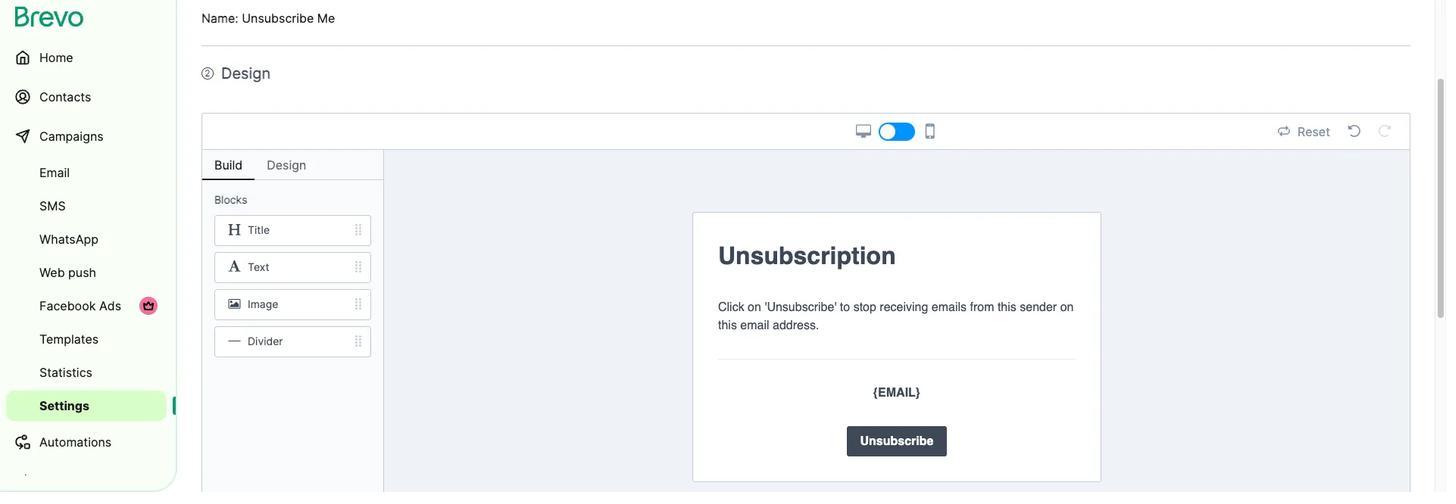 Task type: vqa. For each thing, say whether or not it's contained in the screenshot.
the top this
yes



Task type: describe. For each thing, give the bounding box(es) containing it.
contacts link
[[6, 79, 167, 115]]

statistics
[[39, 365, 92, 380]]

reset
[[1298, 124, 1330, 139]]

web
[[39, 265, 65, 280]]

emails
[[932, 301, 967, 314]]

name
[[202, 11, 235, 26]]

ads
[[99, 298, 121, 314]]

facebook
[[39, 298, 96, 314]]

text
[[248, 261, 269, 274]]

transactional
[[39, 474, 116, 489]]

email
[[39, 165, 70, 180]]

reset button
[[1274, 122, 1335, 141]]

stop
[[854, 301, 876, 314]]

design inside design link
[[267, 158, 306, 173]]

web push link
[[6, 258, 167, 288]]

design link
[[255, 150, 318, 180]]

address.
[[773, 319, 819, 333]]

2
[[205, 67, 210, 79]]

Unsubscription text field
[[718, 238, 1076, 274]]

whatsapp
[[39, 232, 98, 247]]

click
[[718, 301, 744, 314]]

statistics link
[[6, 358, 167, 388]]

click on 'unsubscribe' to stop receiving emails from this sender on this email address.
[[718, 301, 1077, 333]]

1 on from the left
[[748, 301, 761, 314]]

unsubscribe button
[[706, 414, 1088, 469]]

automations link
[[6, 424, 167, 461]]

0 vertical spatial design
[[221, 64, 271, 83]]

home
[[39, 50, 73, 65]]

'unsubscribe'
[[765, 301, 837, 314]]

home link
[[6, 39, 167, 76]]

left___rvooi image
[[142, 300, 155, 312]]

unsubscription button
[[706, 226, 1088, 286]]

divider
[[248, 335, 283, 348]]

divider button
[[202, 327, 383, 358]]

unsubscription
[[718, 242, 896, 270]]

unsubscribe inside button
[[860, 435, 934, 448]]

0 vertical spatial unsubscribe
[[242, 11, 314, 26]]

push
[[68, 265, 96, 280]]

sms
[[39, 198, 66, 214]]

click on 'unsubscribe' to stop receiving emails from this sender on this email address. button
[[706, 286, 1088, 347]]

Click on 'Unsubscribe' to stop receiving emails from this sender on this email address. text field
[[718, 298, 1077, 335]]



Task type: locate. For each thing, give the bounding box(es) containing it.
title
[[248, 224, 270, 237]]

1 horizontal spatial this
[[998, 301, 1017, 314]]

this right from at the bottom
[[998, 301, 1017, 314]]

design
[[221, 64, 271, 83], [267, 158, 306, 173]]

to
[[840, 301, 850, 314]]

1 vertical spatial design
[[267, 158, 306, 173]]

this down click
[[718, 319, 737, 333]]

image
[[248, 298, 278, 311]]

unsubscribe right :
[[242, 11, 314, 26]]

1 horizontal spatial unsubscribe
[[860, 435, 934, 448]]

design right the 2
[[221, 64, 271, 83]]

contacts
[[39, 89, 91, 105]]

0 horizontal spatial this
[[718, 319, 737, 333]]

on
[[748, 301, 761, 314], [1060, 301, 1074, 314]]

campaigns link
[[6, 118, 167, 155]]

build link
[[202, 150, 255, 180]]

on right the sender
[[1060, 301, 1074, 314]]

settings link
[[6, 391, 167, 421]]

2 on from the left
[[1060, 301, 1074, 314]]

design right build
[[267, 158, 306, 173]]

on up email
[[748, 301, 761, 314]]

transactional link
[[6, 464, 167, 492]]

1 vertical spatial unsubscribe
[[860, 435, 934, 448]]

unsubscribe
[[242, 11, 314, 26], [860, 435, 934, 448]]

automations
[[39, 435, 112, 450]]

0 horizontal spatial on
[[748, 301, 761, 314]]

receiving
[[880, 301, 928, 314]]

1 vertical spatial this
[[718, 319, 737, 333]]

facebook ads link
[[6, 291, 167, 321]]

name : unsubscribe me
[[202, 11, 335, 26]]

campaigns
[[39, 129, 104, 144]]

this
[[998, 301, 1017, 314], [718, 319, 737, 333]]

templates
[[39, 332, 99, 347]]

image button
[[202, 289, 383, 320]]

text button
[[202, 252, 383, 283]]

me
[[317, 11, 335, 26]]

1 horizontal spatial on
[[1060, 301, 1074, 314]]

whatsapp link
[[6, 224, 167, 255]]

:
[[235, 11, 238, 26]]

email link
[[6, 158, 167, 188]]

email
[[740, 319, 769, 333]]

0 horizontal spatial unsubscribe
[[242, 11, 314, 26]]

facebook ads
[[39, 298, 121, 314]]

{EMAIL} text field
[[718, 384, 1076, 402]]

from
[[970, 301, 994, 314]]

{email} button
[[706, 372, 1088, 414]]

0 vertical spatial this
[[998, 301, 1017, 314]]

sender
[[1020, 301, 1057, 314]]

templates link
[[6, 324, 167, 355]]

{email}
[[873, 386, 921, 400]]

web push
[[39, 265, 96, 280]]

title button
[[202, 215, 383, 246]]

unsubscribe down {email}
[[860, 435, 934, 448]]

settings
[[39, 398, 89, 414]]

sms link
[[6, 191, 167, 221]]

build
[[214, 158, 243, 173]]

blocks
[[214, 193, 247, 206]]



